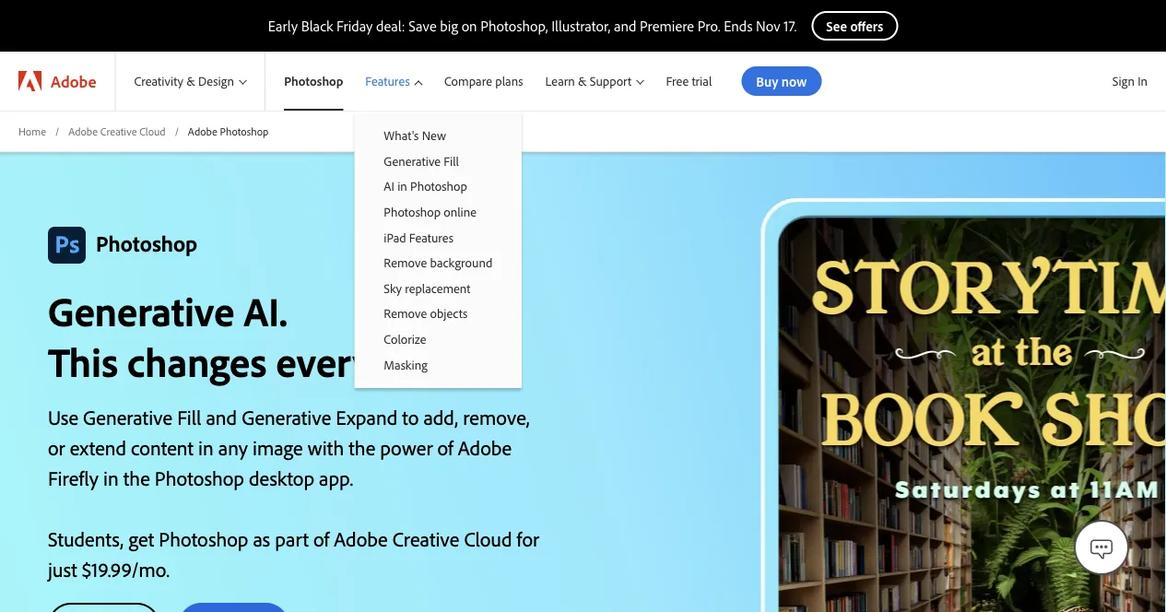 Task type: locate. For each thing, give the bounding box(es) containing it.
features
[[365, 73, 410, 89], [409, 229, 454, 245]]

0 horizontal spatial and
[[206, 404, 237, 430]]

sky
[[384, 280, 402, 296]]

and up any
[[206, 404, 237, 430]]

ai.
[[244, 285, 287, 336]]

$19.99/mo.
[[82, 556, 170, 582]]

in
[[398, 178, 407, 194], [198, 434, 214, 460], [103, 465, 119, 491]]

cloud left for
[[464, 526, 512, 552]]

0 horizontal spatial fill
[[177, 404, 201, 430]]

&
[[186, 73, 195, 89], [578, 73, 587, 89]]

in
[[1138, 73, 1148, 89]]

in right ai
[[398, 178, 407, 194]]

1 vertical spatial of
[[313, 526, 329, 552]]

1 horizontal spatial cloud
[[464, 526, 512, 552]]

remove objects
[[384, 305, 468, 321]]

adobe photoshop
[[188, 124, 269, 138]]

adobe down app.
[[334, 526, 388, 552]]

as
[[253, 526, 270, 552]]

1 vertical spatial creative
[[392, 526, 459, 552]]

ends
[[724, 17, 753, 35]]

0 horizontal spatial in
[[103, 465, 119, 491]]

adobe inside "link"
[[51, 71, 96, 91]]

ai in photoshop link
[[354, 173, 522, 199]]

1 vertical spatial in
[[198, 434, 214, 460]]

adobe up 'adobe creative cloud'
[[51, 71, 96, 91]]

photoshop online
[[384, 204, 477, 220]]

1 vertical spatial features
[[409, 229, 454, 245]]

remove down ipad
[[384, 254, 427, 271]]

1 vertical spatial remove
[[384, 305, 427, 321]]

0 vertical spatial in
[[398, 178, 407, 194]]

adobe creative cloud
[[68, 124, 166, 138]]

cloud
[[139, 124, 166, 138], [464, 526, 512, 552]]

& right learn
[[578, 73, 587, 89]]

adobe right the home
[[68, 124, 98, 138]]

adobe down remove,
[[458, 434, 512, 460]]

and left premiere
[[614, 17, 636, 35]]

2 & from the left
[[578, 73, 587, 89]]

1 vertical spatial the
[[123, 465, 150, 491]]

0 vertical spatial the
[[349, 434, 375, 460]]

fill up content
[[177, 404, 201, 430]]

remove for remove objects
[[384, 305, 427, 321]]

adobe for adobe
[[51, 71, 96, 91]]

1 vertical spatial cloud
[[464, 526, 512, 552]]

objects
[[430, 305, 468, 321]]

and
[[614, 17, 636, 35], [206, 404, 237, 430]]

of right part
[[313, 526, 329, 552]]

remove up colorize
[[384, 305, 427, 321]]

the down expand
[[349, 434, 375, 460]]

fill down what's new link
[[444, 153, 459, 169]]

2 horizontal spatial in
[[398, 178, 407, 194]]

big
[[440, 17, 458, 35]]

features down photoshop online
[[409, 229, 454, 245]]

0 vertical spatial remove
[[384, 254, 427, 271]]

features down deal:
[[365, 73, 410, 89]]

0 horizontal spatial of
[[313, 526, 329, 552]]

in down the extend
[[103, 465, 119, 491]]

2 remove from the top
[[384, 305, 427, 321]]

remove
[[384, 254, 427, 271], [384, 305, 427, 321]]

ipad features
[[384, 229, 454, 245]]

0 vertical spatial fill
[[444, 153, 459, 169]]

of inside the use generative fill and generative expand to add, remove, or extend content in any image with the power of adobe firefly in the photoshop desktop app.
[[437, 434, 453, 460]]

adobe
[[51, 71, 96, 91], [68, 124, 98, 138], [188, 124, 217, 138], [458, 434, 512, 460], [334, 526, 388, 552]]

1 horizontal spatial &
[[578, 73, 587, 89]]

colorize
[[384, 331, 426, 347]]

the down content
[[123, 465, 150, 491]]

1 remove from the top
[[384, 254, 427, 271]]

& left design at the left of the page
[[186, 73, 195, 89]]

1 vertical spatial fill
[[177, 404, 201, 430]]

1 horizontal spatial creative
[[392, 526, 459, 552]]

save
[[409, 17, 437, 35]]

photoshop,
[[481, 17, 548, 35]]

0 vertical spatial and
[[614, 17, 636, 35]]

this
[[48, 336, 118, 387]]

adobe creative cloud link
[[68, 124, 166, 139]]

1 horizontal spatial of
[[437, 434, 453, 460]]

compare plans link
[[433, 52, 534, 111]]

premiere
[[640, 17, 694, 35]]

cloud inside adobe creative cloud link
[[139, 124, 166, 138]]

creativity & design button
[[116, 52, 265, 111]]

0 horizontal spatial creative
[[100, 124, 137, 138]]

1 vertical spatial and
[[206, 404, 237, 430]]

expand
[[336, 404, 398, 430]]

of inside students, get photoshop as part of adobe creative cloud for just $19.99/mo.
[[313, 526, 329, 552]]

1 horizontal spatial in
[[198, 434, 214, 460]]

1 horizontal spatial and
[[614, 17, 636, 35]]

in left any
[[198, 434, 214, 460]]

deal:
[[376, 17, 405, 35]]

creative inside students, get photoshop as part of adobe creative cloud for just $19.99/mo.
[[392, 526, 459, 552]]

fill inside the use generative fill and generative expand to add, remove, or extend content in any image with the power of adobe firefly in the photoshop desktop app.
[[177, 404, 201, 430]]

any
[[218, 434, 248, 460]]

what's new
[[384, 127, 446, 143]]

1 horizontal spatial fill
[[444, 153, 459, 169]]

0 horizontal spatial &
[[186, 73, 195, 89]]

compare
[[444, 73, 492, 89]]

colorize link
[[354, 326, 522, 352]]

1 & from the left
[[186, 73, 195, 89]]

remove,
[[463, 404, 530, 430]]

adobe for adobe creative cloud
[[68, 124, 98, 138]]

fill
[[444, 153, 459, 169], [177, 404, 201, 430]]

0 horizontal spatial cloud
[[139, 124, 166, 138]]

ipad
[[384, 229, 406, 245]]

for
[[517, 526, 539, 552]]

remove objects link
[[354, 301, 522, 326]]

0 vertical spatial of
[[437, 434, 453, 460]]

learn
[[545, 73, 575, 89]]

use
[[48, 404, 78, 430]]

0 vertical spatial cloud
[[139, 124, 166, 138]]

power
[[380, 434, 433, 460]]

group
[[354, 111, 522, 388]]

new
[[422, 127, 446, 143]]

remove background link
[[354, 250, 522, 275]]

1 horizontal spatial the
[[349, 434, 375, 460]]

generative inside generative fill link
[[384, 153, 441, 169]]

the
[[349, 434, 375, 460], [123, 465, 150, 491]]

adobe inside the use generative fill and generative expand to add, remove, or extend content in any image with the power of adobe firefly in the photoshop desktop app.
[[458, 434, 512, 460]]

0 vertical spatial features
[[365, 73, 410, 89]]

learn & support
[[545, 73, 632, 89]]

creativity & design
[[134, 73, 234, 89]]

remove for remove background
[[384, 254, 427, 271]]

of down add,
[[437, 434, 453, 460]]

sign in
[[1112, 73, 1148, 89]]

trial
[[692, 73, 712, 89]]

ai in photoshop
[[384, 178, 467, 194]]

adobe down creativity & design dropdown button
[[188, 124, 217, 138]]

photoshop link
[[266, 52, 354, 111]]

cloud down "creativity"
[[139, 124, 166, 138]]



Task type: describe. For each thing, give the bounding box(es) containing it.
friday
[[337, 17, 373, 35]]

compare plans
[[444, 73, 523, 89]]

add,
[[424, 404, 458, 430]]

replacement
[[405, 280, 471, 296]]

creativity
[[134, 73, 183, 89]]

0 vertical spatial creative
[[100, 124, 137, 138]]

just
[[48, 556, 77, 582]]

sign in button
[[1109, 65, 1151, 97]]

pro.
[[698, 17, 720, 35]]

students, get photoshop as part of adobe creative cloud for just $19.99/mo.
[[48, 526, 539, 582]]

photoshop inside students, get photoshop as part of adobe creative cloud for just $19.99/mo.
[[159, 526, 248, 552]]

features inside 'dropdown button'
[[365, 73, 410, 89]]

0 horizontal spatial the
[[123, 465, 150, 491]]

what's new link
[[354, 123, 522, 148]]

masking link
[[354, 352, 522, 377]]

with
[[308, 434, 344, 460]]

support
[[590, 73, 632, 89]]

illustrator,
[[551, 17, 610, 35]]

changes
[[127, 336, 267, 387]]

generative fill
[[384, 153, 459, 169]]

adobe for adobe photoshop
[[188, 124, 217, 138]]

fill inside generative fill link
[[444, 153, 459, 169]]

firefly
[[48, 465, 99, 491]]

what's
[[384, 127, 419, 143]]

group containing what's new
[[354, 111, 522, 388]]

early black friday deal: save big on photoshop, illustrator, and premiere pro. ends nov 17.
[[268, 17, 797, 35]]

cloud inside students, get photoshop as part of adobe creative cloud for just $19.99/mo.
[[464, 526, 512, 552]]

students,
[[48, 526, 124, 552]]

design
[[198, 73, 234, 89]]

photoshop inside the use generative fill and generative expand to add, remove, or extend content in any image with the power of adobe firefly in the photoshop desktop app.
[[155, 465, 244, 491]]

image
[[253, 434, 303, 460]]

extend
[[70, 434, 126, 460]]

generative ai. this changes everything.
[[48, 285, 472, 387]]

or
[[48, 434, 65, 460]]

plans
[[495, 73, 523, 89]]

& for learn
[[578, 73, 587, 89]]

sign
[[1112, 73, 1135, 89]]

adobe link
[[0, 52, 115, 111]]

free trial link
[[655, 52, 723, 111]]

everything.
[[276, 336, 472, 387]]

free
[[666, 73, 689, 89]]

early
[[268, 17, 298, 35]]

part
[[275, 526, 309, 552]]

generative fill link
[[354, 148, 522, 173]]

online
[[444, 204, 477, 220]]

photoshop online link
[[354, 199, 522, 224]]

17.
[[784, 17, 797, 35]]

generative inside generative ai. this changes everything.
[[48, 285, 235, 336]]

remove background
[[384, 254, 492, 271]]

free trial
[[666, 73, 712, 89]]

black
[[301, 17, 333, 35]]

nov
[[756, 17, 780, 35]]

home
[[18, 124, 46, 138]]

background
[[430, 254, 492, 271]]

use generative fill and generative expand to add, remove, or extend content in any image with the power of adobe firefly in the photoshop desktop app.
[[48, 404, 530, 491]]

home link
[[18, 124, 46, 139]]

& for creativity
[[186, 73, 195, 89]]

and inside the use generative fill and generative expand to add, remove, or extend content in any image with the power of adobe firefly in the photoshop desktop app.
[[206, 404, 237, 430]]

features button
[[354, 52, 433, 111]]

desktop
[[249, 465, 314, 491]]

masking
[[384, 356, 428, 372]]

content
[[131, 434, 194, 460]]

to
[[402, 404, 419, 430]]

sky replacement link
[[354, 275, 522, 301]]

ipad features link
[[354, 224, 522, 250]]

learn & support button
[[534, 52, 655, 111]]

sky replacement
[[384, 280, 471, 296]]

app.
[[319, 465, 353, 491]]

ai
[[384, 178, 395, 194]]

on
[[462, 17, 477, 35]]

get
[[128, 526, 154, 552]]

adobe inside students, get photoshop as part of adobe creative cloud for just $19.99/mo.
[[334, 526, 388, 552]]

2 vertical spatial in
[[103, 465, 119, 491]]



Task type: vqa. For each thing, say whether or not it's contained in the screenshot.
'our'
no



